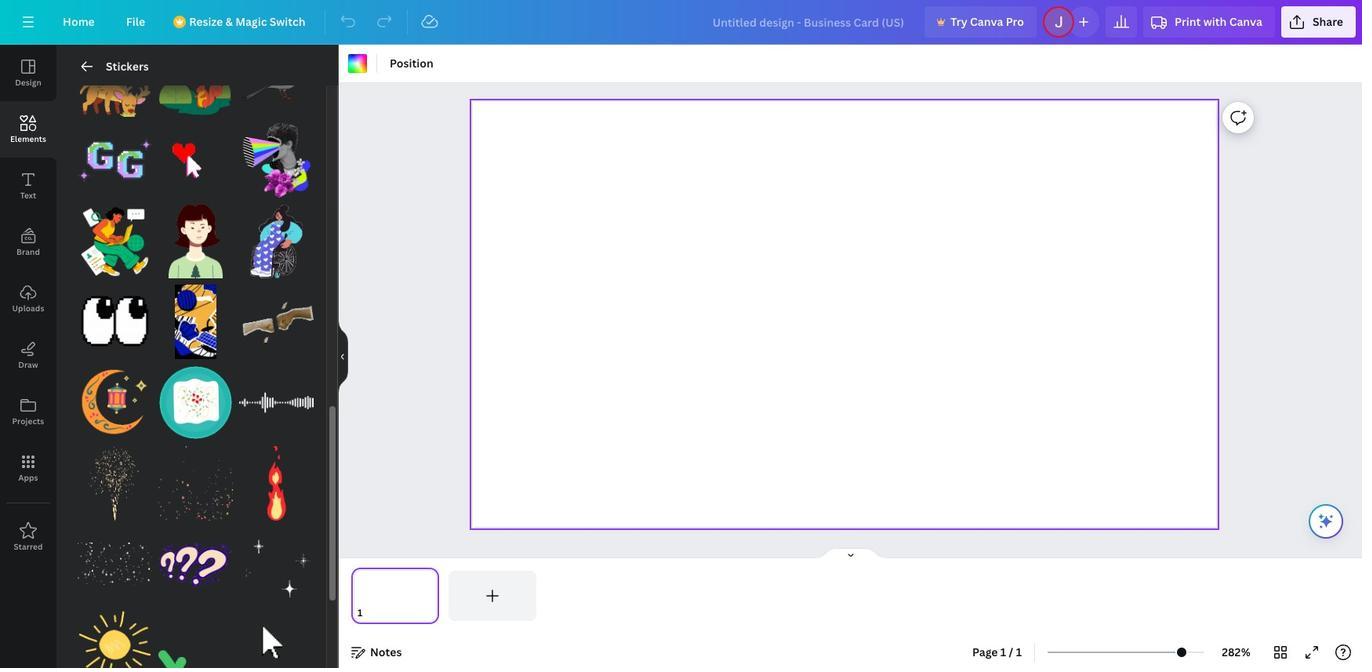 Task type: vqa. For each thing, say whether or not it's contained in the screenshot.
Page title text box
yes



Task type: describe. For each thing, give the bounding box(es) containing it.
resize & magic switch
[[189, 14, 306, 29]]

side panel tab list
[[0, 45, 56, 566]]

elements
[[10, 133, 46, 144]]

share button
[[1282, 6, 1357, 38]]

text button
[[0, 158, 56, 214]]

try canva pro button
[[925, 6, 1037, 38]]

notes button
[[345, 640, 408, 665]]

282%
[[1223, 645, 1251, 660]]

brand
[[17, 246, 40, 257]]

brand button
[[0, 214, 56, 271]]

page
[[973, 645, 999, 660]]

try canva pro
[[951, 14, 1025, 29]]

starred button
[[0, 509, 56, 566]]

position button
[[384, 51, 440, 76]]

share
[[1313, 14, 1344, 29]]

elements button
[[0, 101, 56, 158]]

position
[[390, 56, 434, 71]]

hide pages image
[[813, 548, 889, 560]]

projects
[[12, 416, 44, 427]]

print with canva
[[1175, 14, 1263, 29]]

canva assistant image
[[1317, 512, 1336, 531]]

projects button
[[0, 384, 56, 440]]

with
[[1204, 14, 1227, 29]]

home link
[[50, 6, 107, 38]]

uploads button
[[0, 271, 56, 327]]

file
[[126, 14, 145, 29]]

resize
[[189, 14, 223, 29]]

apps button
[[0, 440, 56, 497]]



Task type: locate. For each thing, give the bounding box(es) containing it.
print
[[1175, 14, 1202, 29]]

1 horizontal spatial canva
[[1230, 14, 1263, 29]]

#ffffff image
[[348, 54, 367, 73]]

resize & magic switch button
[[164, 6, 318, 38]]

page 1 image
[[352, 571, 439, 621]]

2 canva from the left
[[1230, 14, 1263, 29]]

design button
[[0, 45, 56, 101]]

1 horizontal spatial 1
[[1017, 645, 1022, 660]]

Design title text field
[[700, 6, 919, 38]]

magic
[[235, 14, 267, 29]]

1 1 from the left
[[1001, 645, 1007, 660]]

1 right /
[[1017, 645, 1022, 660]]

stickers
[[106, 59, 149, 74]]

group
[[78, 42, 152, 117], [159, 42, 233, 117], [239, 42, 314, 117], [78, 114, 152, 198], [159, 114, 233, 198], [239, 114, 314, 198], [78, 195, 152, 279], [159, 195, 233, 279], [239, 195, 314, 279], [78, 275, 152, 359], [159, 275, 233, 359], [239, 285, 314, 359], [78, 356, 152, 440], [159, 356, 233, 440], [239, 366, 314, 440], [78, 437, 152, 521], [159, 437, 233, 521], [239, 446, 314, 521], [159, 518, 233, 602], [78, 527, 152, 602], [239, 527, 314, 602], [78, 599, 152, 669], [239, 599, 314, 669], [159, 608, 233, 669]]

print with canva button
[[1144, 6, 1276, 38]]

canva right try
[[971, 14, 1004, 29]]

draw
[[18, 359, 38, 370]]

starred
[[14, 541, 43, 552]]

file button
[[114, 6, 158, 38]]

2 1 from the left
[[1017, 645, 1022, 660]]

Page title text field
[[370, 606, 376, 621]]

&
[[226, 14, 233, 29]]

switch
[[270, 14, 306, 29]]

1
[[1001, 645, 1007, 660], [1017, 645, 1022, 660]]

0 horizontal spatial canva
[[971, 14, 1004, 29]]

/
[[1010, 645, 1014, 660]]

notes
[[370, 645, 402, 660]]

apps
[[18, 472, 38, 483]]

draw button
[[0, 327, 56, 384]]

try
[[951, 14, 968, 29]]

canva inside dropdown button
[[1230, 14, 1263, 29]]

canva right with
[[1230, 14, 1263, 29]]

uploads
[[12, 303, 44, 314]]

1 canva from the left
[[971, 14, 1004, 29]]

main menu bar
[[0, 0, 1363, 45]]

home
[[63, 14, 95, 29]]

design
[[15, 77, 41, 88]]

page 1 / 1
[[973, 645, 1022, 660]]

canva
[[971, 14, 1004, 29], [1230, 14, 1263, 29]]

282% button
[[1212, 640, 1263, 665]]

1 left /
[[1001, 645, 1007, 660]]

pro
[[1006, 14, 1025, 29]]

0 horizontal spatial 1
[[1001, 645, 1007, 660]]

text
[[20, 190, 36, 201]]

hide image
[[338, 319, 348, 394]]

canva inside button
[[971, 14, 1004, 29]]



